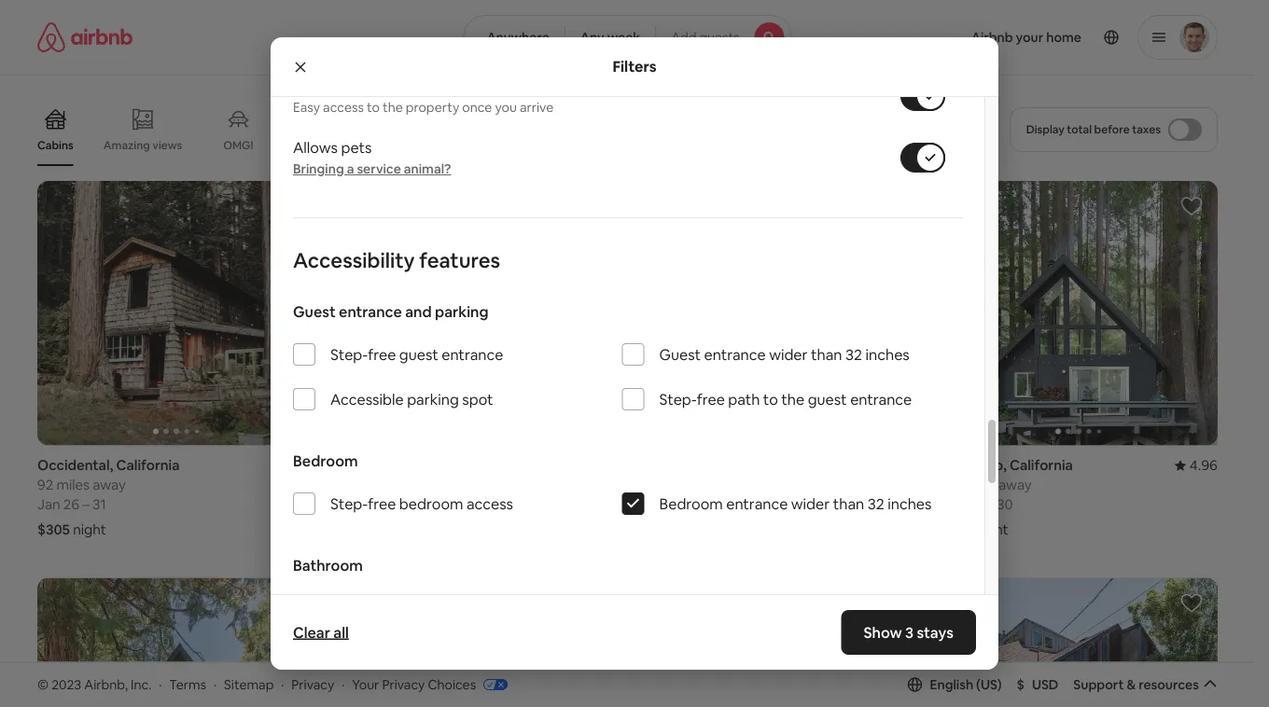 Task type: describe. For each thing, give the bounding box(es) containing it.
add to wishlist: cazadero, california image
[[1181, 195, 1203, 218]]

easy
[[293, 99, 320, 116]]

filters dialog
[[271, 0, 999, 708]]

entrance for guest entrance and parking
[[339, 302, 402, 321]]

display total before taxes
[[1027, 122, 1161, 137]]

away for jan 26 – 31
[[93, 476, 126, 494]]

1 vertical spatial access
[[467, 495, 513, 514]]

bringing
[[293, 161, 344, 178]]

show map
[[585, 594, 649, 611]]

night inside the occidental, california 92 miles away jan 26 – 31 $305 night
[[73, 521, 106, 539]]

add guests
[[671, 29, 740, 46]]

allows pets bringing a service animal?
[[293, 138, 451, 178]]

your privacy choices
[[352, 676, 476, 693]]

4.98 out of 5 average rating image
[[273, 456, 316, 475]]

all
[[334, 623, 349, 642]]

than for bedroom entrance wider than 32 inches
[[833, 495, 865, 514]]

property
[[406, 99, 459, 116]]

airbnb,
[[84, 676, 128, 693]]

step-free path to the guest entrance
[[660, 390, 912, 409]]

2
[[367, 496, 375, 514]]

©
[[37, 676, 49, 693]]

remove from wishlist: occidental, california image
[[278, 195, 301, 218]]

and
[[405, 302, 432, 321]]

views
[[152, 138, 182, 152]]

– inside the occidental, california 92 miles away jan 26 – 31 $305 night
[[82, 496, 89, 514]]

support & resources button
[[1074, 677, 1218, 693]]

accessible parking spot
[[330, 390, 493, 409]]

group containing amazing views
[[37, 93, 898, 166]]

step- for step-free path to the guest entrance
[[660, 390, 697, 409]]

1 vertical spatial the
[[782, 390, 805, 409]]

69
[[639, 476, 655, 494]]

26
[[63, 496, 79, 514]]

taxes
[[1133, 122, 1161, 137]]

english (us)
[[930, 677, 1002, 693]]

bedroom
[[399, 495, 463, 514]]

inches for guest entrance wider than 32 inches
[[866, 345, 910, 364]]

cazadero,
[[940, 456, 1007, 475]]

omg!
[[223, 138, 253, 153]]

terms
[[169, 676, 206, 693]]

0 vertical spatial parking
[[435, 302, 489, 321]]

4.98
[[288, 456, 316, 475]]

© 2023 airbnb, inc. ·
[[37, 676, 162, 693]]

2023
[[52, 676, 81, 693]]

choices
[[428, 676, 476, 693]]

show map button
[[566, 580, 690, 625]]

2 privacy from the left
[[382, 676, 425, 693]]

cazadero, california 101 miles away nov 25 – 30 night
[[940, 456, 1073, 539]]

show for show map
[[585, 594, 618, 611]]

than for guest entrance wider than 32 inches
[[811, 345, 843, 364]]

add to wishlist: arnold, california image
[[579, 592, 602, 615]]

service
[[357, 161, 401, 178]]

1 vertical spatial guest
[[808, 390, 847, 409]]

92
[[37, 476, 53, 494]]

add
[[671, 29, 697, 46]]

show for show 3 stays
[[864, 623, 903, 642]]

miles for jan
[[56, 476, 90, 494]]

nov inside the cazadero, california 101 miles away nov 25 – 30 night
[[940, 496, 965, 514]]

32 for guest entrance wider than 32 inches
[[846, 345, 863, 364]]

a
[[347, 161, 354, 178]]

allows
[[293, 138, 338, 157]]

accessible
[[330, 390, 404, 409]]

0 horizontal spatial the
[[383, 99, 403, 116]]

2 california from the left
[[437, 456, 501, 475]]

features
[[419, 247, 500, 274]]

animal?
[[404, 161, 451, 178]]

add guests button
[[656, 15, 792, 60]]

stinson
[[338, 456, 387, 475]]

free for path
[[697, 390, 725, 409]]

show 3 stays
[[864, 623, 954, 642]]

resources
[[1139, 677, 1200, 693]]

accessibility features
[[293, 247, 500, 274]]

1 vertical spatial parking
[[407, 390, 459, 409]]

cabins
[[37, 138, 74, 153]]

4 · from the left
[[342, 676, 345, 693]]

– inside the 69 miles away nov 1 – 6
[[676, 496, 683, 514]]

$
[[1017, 677, 1025, 693]]

your privacy choices link
[[352, 676, 508, 695]]

support & resources
[[1074, 677, 1200, 693]]

clear
[[293, 623, 330, 642]]

arrive
[[520, 99, 554, 116]]

guest entrance wider than 32 inches
[[660, 345, 910, 364]]

display
[[1027, 122, 1065, 137]]

inc.
[[131, 676, 152, 693]]

sitemap link
[[224, 676, 274, 693]]

&
[[1127, 677, 1136, 693]]

0 vertical spatial access
[[323, 99, 364, 116]]

0 vertical spatial guest
[[399, 345, 439, 364]]

privacy link
[[292, 676, 334, 693]]

miles inside the 69 miles away nov 1 – 6
[[658, 476, 692, 494]]



Task type: vqa. For each thing, say whether or not it's contained in the screenshot.
the top the
yes



Task type: locate. For each thing, give the bounding box(es) containing it.
away up 30 on the right of the page
[[999, 476, 1032, 494]]

2 horizontal spatial california
[[1010, 456, 1073, 475]]

0 horizontal spatial 32
[[846, 345, 863, 364]]

1 · from the left
[[159, 676, 162, 693]]

bedroom for bedroom
[[293, 452, 358, 471]]

1 horizontal spatial 32
[[868, 495, 885, 514]]

english
[[930, 677, 974, 693]]

0 horizontal spatial miles
[[56, 476, 90, 494]]

2 away from the left
[[695, 476, 728, 494]]

away inside the 69 miles away nov 1 – 6
[[695, 476, 728, 494]]

miles up 25 in the bottom right of the page
[[963, 476, 996, 494]]

stinson beach, california
[[338, 456, 501, 475]]

path
[[728, 390, 760, 409]]

1 vertical spatial free
[[697, 390, 725, 409]]

(us)
[[977, 677, 1002, 693]]

sitemap
[[224, 676, 274, 693]]

away for nov 25 – 30
[[999, 476, 1032, 494]]

0 horizontal spatial to
[[367, 99, 380, 116]]

1 horizontal spatial california
[[437, 456, 501, 475]]

away inside the cazadero, california 101 miles away nov 25 – 30 night
[[999, 476, 1032, 494]]

0 vertical spatial show
[[585, 594, 618, 611]]

step- left the 'path'
[[660, 390, 697, 409]]

1 horizontal spatial show
[[864, 623, 903, 642]]

away
[[93, 476, 126, 494], [695, 476, 728, 494], [999, 476, 1032, 494]]

1 nov from the left
[[338, 496, 364, 514]]

bringing a service animal? button
[[293, 161, 451, 178]]

1 horizontal spatial miles
[[658, 476, 692, 494]]

1 horizontal spatial away
[[695, 476, 728, 494]]

show
[[585, 594, 618, 611], [864, 623, 903, 642]]

guest down guest entrance wider than 32 inches
[[808, 390, 847, 409]]

free for guest
[[368, 345, 396, 364]]

– left 31
[[82, 496, 89, 514]]

miles inside the occidental, california 92 miles away jan 26 – 31 $305 night
[[56, 476, 90, 494]]

guest for guest entrance and parking
[[293, 302, 336, 321]]

parking
[[435, 302, 489, 321], [407, 390, 459, 409]]

california right occidental,
[[116, 456, 180, 475]]

0 horizontal spatial access
[[323, 99, 364, 116]]

· right terms link
[[214, 676, 217, 693]]

1 horizontal spatial guest
[[808, 390, 847, 409]]

show inside show 3 stays link
[[864, 623, 903, 642]]

0 vertical spatial to
[[367, 99, 380, 116]]

1 vertical spatial to
[[764, 390, 778, 409]]

1 horizontal spatial nov
[[639, 496, 664, 514]]

1 vertical spatial guest
[[660, 345, 701, 364]]

show left map
[[585, 594, 618, 611]]

night down 31
[[73, 521, 106, 539]]

entrance for bedroom entrance wider than 32 inches
[[727, 495, 788, 514]]

– left 7
[[378, 496, 385, 514]]

guest down and at the left top
[[399, 345, 439, 364]]

than
[[811, 345, 843, 364], [833, 495, 865, 514]]

accessibility
[[293, 247, 415, 274]]

3 california from the left
[[1010, 456, 1073, 475]]

4.96
[[1190, 456, 1218, 475]]

clear all
[[293, 623, 349, 642]]

1 vertical spatial step-
[[660, 390, 697, 409]]

the
[[383, 99, 403, 116], [782, 390, 805, 409]]

1 horizontal spatial guest
[[660, 345, 701, 364]]

1 vertical spatial wider
[[791, 495, 830, 514]]

parking right and at the left top
[[435, 302, 489, 321]]

$305
[[37, 521, 70, 539]]

wider for guest
[[769, 345, 808, 364]]

terms link
[[169, 676, 206, 693]]

0 horizontal spatial night
[[73, 521, 106, 539]]

2 night from the left
[[976, 521, 1009, 539]]

miles for nov
[[963, 476, 996, 494]]

0 horizontal spatial nov
[[338, 496, 364, 514]]

add to wishlist: santa cruz, california image
[[1181, 592, 1203, 615]]

1 – from the left
[[82, 496, 89, 514]]

anywhere button
[[463, 15, 566, 60]]

0 horizontal spatial show
[[585, 594, 618, 611]]

1 horizontal spatial night
[[976, 521, 1009, 539]]

inches for bedroom entrance wider than 32 inches
[[888, 495, 932, 514]]

1 horizontal spatial access
[[467, 495, 513, 514]]

beach,
[[390, 456, 434, 475]]

0 vertical spatial bedroom
[[293, 452, 358, 471]]

1 vertical spatial show
[[864, 623, 903, 642]]

3 miles from the left
[[963, 476, 996, 494]]

vineyards
[[294, 138, 347, 153]]

1 horizontal spatial to
[[764, 390, 778, 409]]

step- for step-free bedroom access
[[330, 495, 368, 514]]

stays
[[917, 623, 954, 642]]

1 privacy from the left
[[292, 676, 334, 693]]

step-free bedroom access
[[330, 495, 513, 514]]

0 horizontal spatial bedroom
[[293, 452, 358, 471]]

night down 30 on the right of the page
[[976, 521, 1009, 539]]

0 vertical spatial step-
[[330, 345, 368, 364]]

bathroom
[[293, 556, 363, 575]]

total
[[1067, 122, 1092, 137]]

away right 69
[[695, 476, 728, 494]]

map
[[621, 594, 649, 611]]

nov 2 – 7
[[338, 496, 395, 514]]

privacy right the your
[[382, 676, 425, 693]]

69 miles away nov 1 – 6
[[639, 476, 728, 514]]

guest entrance and parking
[[293, 302, 489, 321]]

away inside the occidental, california 92 miles away jan 26 – 31 $305 night
[[93, 476, 126, 494]]

entrance for guest entrance wider than 32 inches
[[704, 345, 766, 364]]

1 night from the left
[[73, 521, 106, 539]]

None search field
[[463, 15, 792, 60]]

4.96 out of 5 average rating image
[[1175, 456, 1218, 475]]

0 vertical spatial than
[[811, 345, 843, 364]]

1 vertical spatial than
[[833, 495, 865, 514]]

clear all button
[[284, 614, 358, 652]]

english (us) button
[[908, 677, 1002, 693]]

101
[[940, 476, 960, 494]]

the left property
[[383, 99, 403, 116]]

privacy
[[292, 676, 334, 693], [382, 676, 425, 693]]

amazing views
[[103, 138, 182, 152]]

0 horizontal spatial guest
[[293, 302, 336, 321]]

entrance
[[339, 302, 402, 321], [442, 345, 503, 364], [704, 345, 766, 364], [851, 390, 912, 409], [727, 495, 788, 514]]

0 vertical spatial wider
[[769, 345, 808, 364]]

parking left spot
[[407, 390, 459, 409]]

4 – from the left
[[987, 496, 994, 514]]

0 horizontal spatial away
[[93, 476, 126, 494]]

occidental, california 92 miles away jan 26 – 31 $305 night
[[37, 456, 180, 539]]

access
[[323, 99, 364, 116], [467, 495, 513, 514]]

31
[[93, 496, 106, 514]]

0 vertical spatial 32
[[846, 345, 863, 364]]

· right inc.
[[159, 676, 162, 693]]

0 horizontal spatial guest
[[399, 345, 439, 364]]

none search field containing anywhere
[[463, 15, 792, 60]]

nov left 2
[[338, 496, 364, 514]]

your
[[352, 676, 379, 693]]

0 vertical spatial the
[[383, 99, 403, 116]]

1 california from the left
[[116, 456, 180, 475]]

access right easy
[[323, 99, 364, 116]]

– right 1
[[676, 496, 683, 514]]

step-free guest entrance
[[330, 345, 503, 364]]

miles inside the cazadero, california 101 miles away nov 25 – 30 night
[[963, 476, 996, 494]]

1 horizontal spatial privacy
[[382, 676, 425, 693]]

profile element
[[815, 0, 1218, 75]]

california for 92 miles away
[[116, 456, 180, 475]]

add to wishlist: twain harte, california image
[[278, 592, 301, 615]]

free left the 'path'
[[697, 390, 725, 409]]

terms · sitemap · privacy
[[169, 676, 334, 693]]

wider for bedroom
[[791, 495, 830, 514]]

2 vertical spatial step-
[[330, 495, 368, 514]]

the down guest entrance wider than 32 inches
[[782, 390, 805, 409]]

bedroom entrance wider than 32 inches
[[660, 495, 932, 514]]

show left 3
[[864, 623, 903, 642]]

spot
[[462, 390, 493, 409]]

california up 30 on the right of the page
[[1010, 456, 1073, 475]]

0 vertical spatial guest
[[293, 302, 336, 321]]

california for 101 miles away
[[1010, 456, 1073, 475]]

$ usd
[[1017, 677, 1059, 693]]

guest
[[399, 345, 439, 364], [808, 390, 847, 409]]

nov left 1
[[639, 496, 664, 514]]

3 away from the left
[[999, 476, 1032, 494]]

free down stinson at bottom left
[[368, 495, 396, 514]]

guests
[[700, 29, 740, 46]]

2 vertical spatial free
[[368, 495, 396, 514]]

filters
[[613, 57, 657, 76]]

3
[[906, 623, 914, 642]]

miles up 1
[[658, 476, 692, 494]]

0 horizontal spatial california
[[116, 456, 180, 475]]

once
[[462, 99, 492, 116]]

night
[[73, 521, 106, 539], [976, 521, 1009, 539]]

easy access to the property once you arrive
[[293, 99, 554, 116]]

3 – from the left
[[676, 496, 683, 514]]

nov inside the 69 miles away nov 1 – 6
[[639, 496, 664, 514]]

– right 25 in the bottom right of the page
[[987, 496, 994, 514]]

amazing
[[103, 138, 150, 152]]

2 miles from the left
[[658, 476, 692, 494]]

access right bedroom
[[467, 495, 513, 514]]

0 horizontal spatial privacy
[[292, 676, 334, 693]]

6
[[686, 496, 695, 514]]

add to wishlist: arnold, california image
[[880, 592, 902, 615]]

show 3 stays link
[[842, 611, 976, 655]]

1 vertical spatial 32
[[868, 495, 885, 514]]

group
[[37, 93, 898, 166], [37, 181, 316, 446], [338, 181, 617, 446], [639, 181, 917, 446], [940, 181, 1218, 446], [37, 578, 316, 708], [338, 578, 617, 708], [639, 578, 917, 708], [940, 578, 1218, 708]]

away up 31
[[93, 476, 126, 494]]

step- for step-free guest entrance
[[330, 345, 368, 364]]

0 vertical spatial free
[[368, 345, 396, 364]]

1 away from the left
[[93, 476, 126, 494]]

2 nov from the left
[[639, 496, 664, 514]]

to up pets
[[367, 99, 380, 116]]

3 nov from the left
[[940, 496, 965, 514]]

before
[[1095, 122, 1130, 137]]

california inside the occidental, california 92 miles away jan 26 – 31 $305 night
[[116, 456, 180, 475]]

you
[[495, 99, 517, 116]]

2 · from the left
[[214, 676, 217, 693]]

2 horizontal spatial away
[[999, 476, 1032, 494]]

nov down 101 on the bottom of page
[[940, 496, 965, 514]]

nov
[[338, 496, 364, 514], [639, 496, 664, 514], [940, 496, 965, 514]]

miles up 26
[[56, 476, 90, 494]]

– inside the cazadero, california 101 miles away nov 25 – 30 night
[[987, 496, 994, 514]]

1 vertical spatial inches
[[888, 495, 932, 514]]

2 horizontal spatial miles
[[963, 476, 996, 494]]

night inside the cazadero, california 101 miles away nov 25 – 30 night
[[976, 521, 1009, 539]]

any week
[[580, 29, 641, 46]]

any
[[580, 29, 605, 46]]

· left privacy link
[[281, 676, 284, 693]]

usd
[[1032, 677, 1059, 693]]

1 horizontal spatial bedroom
[[660, 495, 723, 514]]

guest for guest entrance wider than 32 inches
[[660, 345, 701, 364]]

to right the 'path'
[[764, 390, 778, 409]]

7
[[388, 496, 395, 514]]

step- up accessible on the left bottom
[[330, 345, 368, 364]]

step-
[[330, 345, 368, 364], [660, 390, 697, 409], [330, 495, 368, 514]]

miles
[[56, 476, 90, 494], [658, 476, 692, 494], [963, 476, 996, 494]]

support
[[1074, 677, 1124, 693]]

show inside the show map button
[[585, 594, 618, 611]]

california inside the cazadero, california 101 miles away nov 25 – 30 night
[[1010, 456, 1073, 475]]

32
[[846, 345, 863, 364], [868, 495, 885, 514]]

pets
[[341, 138, 372, 157]]

3 · from the left
[[281, 676, 284, 693]]

0 vertical spatial inches
[[866, 345, 910, 364]]

1 vertical spatial bedroom
[[660, 495, 723, 514]]

free down guest entrance and parking
[[368, 345, 396, 364]]

bedroom for bedroom entrance wider than 32 inches
[[660, 495, 723, 514]]

free
[[368, 345, 396, 364], [697, 390, 725, 409], [368, 495, 396, 514]]

1 horizontal spatial the
[[782, 390, 805, 409]]

· left the your
[[342, 676, 345, 693]]

2 – from the left
[[378, 496, 385, 514]]

32 for bedroom entrance wider than 32 inches
[[868, 495, 885, 514]]

california up bedroom
[[437, 456, 501, 475]]

25
[[968, 496, 984, 514]]

anywhere
[[487, 29, 550, 46]]

week
[[607, 29, 641, 46]]

privacy down clear
[[292, 676, 334, 693]]

step- down stinson at bottom left
[[330, 495, 368, 514]]

1 miles from the left
[[56, 476, 90, 494]]

to
[[367, 99, 380, 116], [764, 390, 778, 409]]

any week button
[[565, 15, 656, 60]]

free for bedroom
[[368, 495, 396, 514]]

2 horizontal spatial nov
[[940, 496, 965, 514]]



